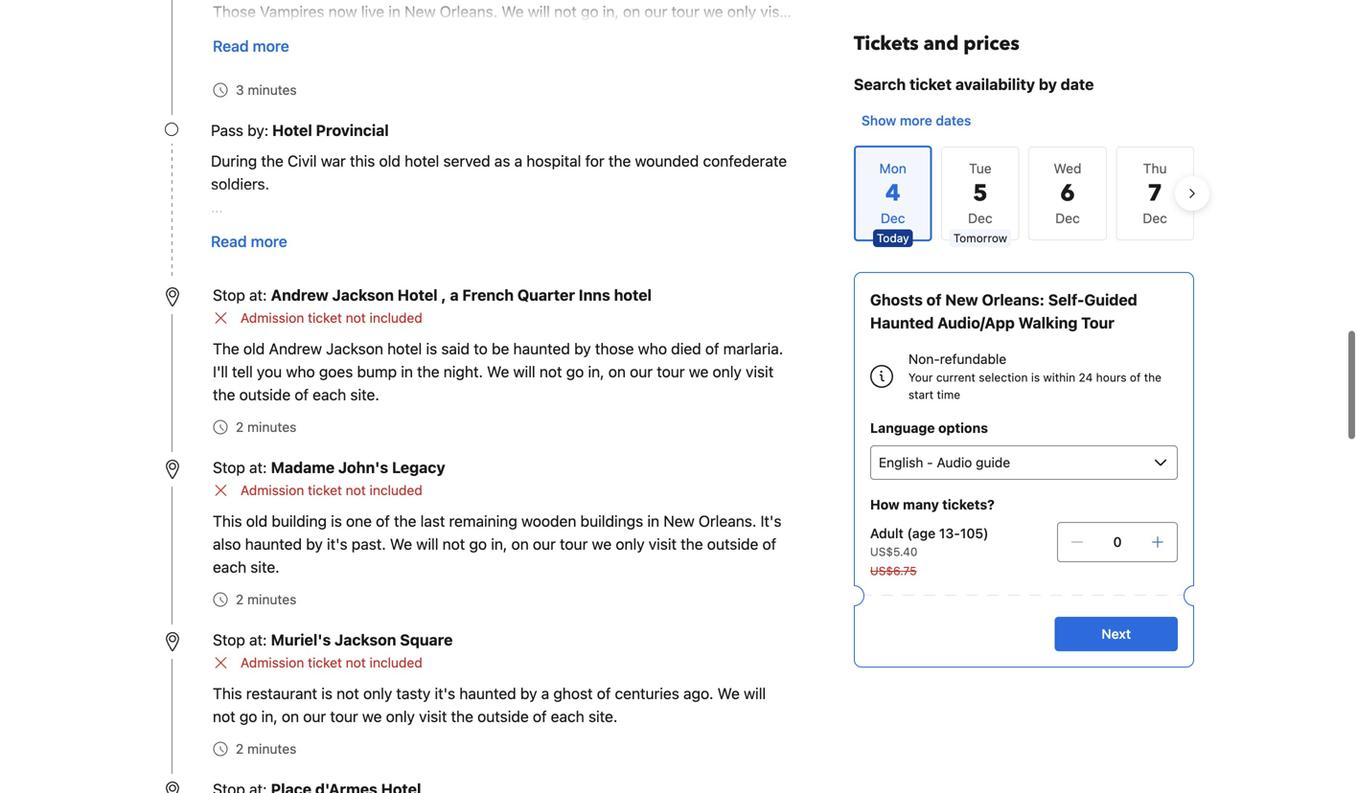 Task type: locate. For each thing, give the bounding box(es) containing it.
by left ghost at the left bottom
[[520, 683, 537, 701]]

1 horizontal spatial who
[[638, 338, 667, 356]]

ticket up goes
[[308, 308, 342, 324]]

each down goes
[[313, 384, 346, 402]]

3 admission from the top
[[241, 653, 304, 669]]

2 vertical spatial we
[[362, 706, 382, 724]]

2 vertical spatial 2 minutes
[[236, 740, 297, 755]]

2 2 from the top
[[236, 590, 244, 606]]

each inside this restaurant is not only tasty it's haunted by a ghost of centuries ago. we will not go in, on our tour we only visit the outside of each site.
[[551, 706, 585, 724]]

0 vertical spatial old
[[243, 338, 265, 356]]

4 minutes from the top
[[247, 740, 297, 755]]

is inside this old building is one of the last remaining wooden buildings in new orleans. it's also haunted by it's past. we will not go in, on our tour we only visit the outside of each site.
[[331, 510, 342, 529]]

we down be
[[487, 361, 509, 379]]

stop left madame
[[213, 457, 245, 475]]

new left orleans.
[[664, 510, 695, 529]]

in right bump
[[401, 361, 413, 379]]

stop left muriel's
[[213, 629, 245, 648]]

will down the last
[[416, 533, 439, 552]]

2 horizontal spatial dec
[[1143, 210, 1168, 226]]

we inside this restaurant is not only tasty it's haunted by a ghost of centuries ago. we will not go in, on our tour we only visit the outside of each site.
[[362, 706, 382, 724]]

availability
[[956, 75, 1035, 93]]

old left the building
[[246, 510, 268, 529]]

our down those at the left top of page
[[630, 361, 653, 379]]

1 vertical spatial admission
[[241, 481, 304, 497]]

2 dec from the left
[[1056, 210, 1080, 226]]

haunted right be
[[513, 338, 570, 356]]

ticket
[[910, 75, 952, 93], [308, 308, 342, 324], [308, 481, 342, 497], [308, 653, 342, 669]]

on down restaurant
[[282, 706, 299, 724]]

dec for 6
[[1056, 210, 1080, 226]]

non-refundable your current selection is within 24 hours of the start time
[[909, 351, 1162, 402]]

(age
[[907, 526, 936, 542]]

included
[[370, 308, 423, 324], [370, 481, 423, 497], [370, 653, 423, 669]]

1 vertical spatial 2
[[236, 590, 244, 606]]

1 vertical spatial tour
[[560, 533, 588, 552]]

admission ticket not included down stop at: madame john's legacy
[[241, 481, 423, 497]]

at: left muriel's
[[249, 629, 267, 648]]

on inside this restaurant is not only tasty it's haunted by a ghost of centuries ago. we will not go in, on our tour we only visit the outside of each site.
[[282, 706, 299, 724]]

dates
[[936, 113, 971, 128]]

old inside this old building is one of the last remaining wooden buildings in new orleans. it's also haunted by it's past. we will not go in, on our tour we only visit the outside of each site.
[[246, 510, 268, 529]]

within
[[1043, 371, 1076, 384]]

only down marlaria.
[[713, 361, 742, 379]]

jackson up bump
[[332, 284, 394, 302]]

more for the top read more button
[[253, 35, 289, 53]]

,
[[441, 284, 446, 302]]

2 vertical spatial more
[[251, 231, 287, 249]]

in, down remaining at the bottom left of the page
[[491, 533, 507, 552]]

building
[[272, 510, 327, 529]]

minutes right '3'
[[248, 80, 297, 96]]

outside inside this restaurant is not only tasty it's haunted by a ghost of centuries ago. we will not go in, on our tour we only visit the outside of each site.
[[478, 706, 529, 724]]

visit
[[746, 361, 774, 379], [649, 533, 677, 552], [419, 706, 447, 724]]

andrew inside the old andrew jackson hotel is said to be haunted by those who died of marlaria. i'll tell you who goes bump in the night. we will not go in, on our tour we only visit the outside of each site.
[[269, 338, 322, 356]]

a left ghost at the left bottom
[[541, 683, 549, 701]]

us$6.75
[[870, 565, 917, 578]]

each down ghost at the left bottom
[[551, 706, 585, 724]]

ghosts of new orleans: self-guided haunted audio/app walking tour
[[870, 291, 1138, 332]]

0 vertical spatial who
[[638, 338, 667, 356]]

2 minutes up muriel's
[[236, 590, 297, 606]]

region containing 5
[[839, 138, 1210, 249]]

go down restaurant
[[240, 706, 257, 724]]

by down the building
[[306, 533, 323, 552]]

new inside this old building is one of the last remaining wooden buildings in new orleans. it's also haunted by it's past. we will not go in, on our tour we only visit the outside of each site.
[[664, 510, 695, 529]]

admission ticket not included up goes
[[241, 308, 423, 324]]

we inside this old building is one of the last remaining wooden buildings in new orleans. it's also haunted by it's past. we will not go in, on our tour we only visit the outside of each site.
[[592, 533, 612, 552]]

2 horizontal spatial go
[[566, 361, 584, 379]]

on down 'wooden'
[[512, 533, 529, 552]]

1 vertical spatial site.
[[250, 556, 280, 575]]

included down stop at: andrew jackson hotel , a french quarter inns hotel
[[370, 308, 423, 324]]

adult (age 13-105) us$5.40
[[870, 526, 989, 559]]

the left the last
[[394, 510, 416, 529]]

current
[[936, 371, 976, 384]]

1 dec from the left
[[968, 210, 993, 226]]

only down buildings
[[616, 533, 645, 552]]

in, inside this restaurant is not only tasty it's haunted by a ghost of centuries ago. we will not go in, on our tour we only visit the outside of each site.
[[261, 706, 278, 724]]

show more dates
[[862, 113, 971, 128]]

ticket for muriel's jackson square
[[308, 653, 342, 669]]

dec inside tue 5 dec tomorrow
[[968, 210, 993, 226]]

this left restaurant
[[213, 683, 242, 701]]

the
[[213, 338, 239, 356]]

1 this from the top
[[213, 510, 242, 529]]

hotel up bump
[[387, 338, 422, 356]]

outside inside this old building is one of the last remaining wooden buildings in new orleans. it's also haunted by it's past. we will not go in, on our tour we only visit the outside of each site.
[[707, 533, 759, 552]]

it's
[[761, 510, 782, 529]]

1 horizontal spatial dec
[[1056, 210, 1080, 226]]

french
[[462, 284, 514, 302]]

hours
[[1096, 371, 1127, 384]]

jackson up goes
[[326, 338, 383, 356]]

0 vertical spatial each
[[313, 384, 346, 402]]

2 this from the top
[[213, 683, 242, 701]]

wed
[[1054, 161, 1082, 176]]

0 vertical spatial jackson
[[332, 284, 394, 302]]

1 vertical spatial go
[[469, 533, 487, 552]]

1 at: from the top
[[249, 284, 267, 302]]

2 admission from the top
[[241, 481, 304, 497]]

1 vertical spatial outside
[[707, 533, 759, 552]]

who right you
[[286, 361, 315, 379]]

0 horizontal spatial hotel
[[272, 119, 312, 138]]

2 vertical spatial visit
[[419, 706, 447, 724]]

2 horizontal spatial we
[[718, 683, 740, 701]]

in, down those at the left top of page
[[588, 361, 605, 379]]

haunted down the building
[[245, 533, 302, 552]]

time
[[937, 388, 961, 402]]

2 minutes for tell
[[236, 417, 297, 433]]

we
[[689, 361, 709, 379], [592, 533, 612, 552], [362, 706, 382, 724]]

will right night.
[[513, 361, 536, 379]]

0 vertical spatial at:
[[249, 284, 267, 302]]

3 included from the top
[[370, 653, 423, 669]]

2 horizontal spatial site.
[[589, 706, 618, 724]]

included for square
[[370, 653, 423, 669]]

our down 'wooden'
[[533, 533, 556, 552]]

at: left madame
[[249, 457, 267, 475]]

we down died
[[689, 361, 709, 379]]

admission up restaurant
[[241, 653, 304, 669]]

0 horizontal spatial a
[[450, 284, 459, 302]]

0 vertical spatial we
[[487, 361, 509, 379]]

we right ago.
[[718, 683, 740, 701]]

will right ago.
[[744, 683, 766, 701]]

old
[[243, 338, 265, 356], [246, 510, 268, 529]]

restaurant
[[246, 683, 317, 701]]

0 horizontal spatial who
[[286, 361, 315, 379]]

1 vertical spatial read
[[211, 231, 247, 249]]

1 vertical spatial admission ticket not included
[[241, 481, 423, 497]]

hotel
[[272, 119, 312, 138], [398, 284, 438, 302]]

site. down the building
[[250, 556, 280, 575]]

will
[[513, 361, 536, 379], [416, 533, 439, 552], [744, 683, 766, 701]]

quarter
[[518, 284, 575, 302]]

this inside this old building is one of the last remaining wooden buildings in new orleans. it's also haunted by it's past. we will not go in, on our tour we only visit the outside of each site.
[[213, 510, 242, 529]]

not
[[346, 308, 366, 324], [540, 361, 562, 379], [346, 481, 366, 497], [443, 533, 465, 552], [346, 653, 366, 669], [337, 683, 359, 701], [213, 706, 235, 724]]

marlaria.
[[723, 338, 783, 356]]

1 horizontal spatial new
[[945, 291, 978, 309]]

stop for stop at: andrew jackson hotel , a french quarter inns hotel
[[213, 284, 245, 302]]

1 admission from the top
[[241, 308, 304, 324]]

by left those at the left top of page
[[574, 338, 591, 356]]

at: for andrew jackson hotel , a french quarter inns hotel
[[249, 284, 267, 302]]

admission ticket not included for madame
[[241, 481, 423, 497]]

is left one
[[331, 510, 342, 529]]

this
[[213, 510, 242, 529], [213, 683, 242, 701]]

0 vertical spatial in
[[401, 361, 413, 379]]

in, inside the old andrew jackson hotel is said to be haunted by those who died of marlaria. i'll tell you who goes bump in the night. we will not go in, on our tour we only visit the outside of each site.
[[588, 361, 605, 379]]

each down also
[[213, 556, 246, 575]]

go down inns
[[566, 361, 584, 379]]

a
[[450, 284, 459, 302], [541, 683, 549, 701]]

search
[[854, 75, 906, 93]]

2 minutes up madame
[[236, 417, 297, 433]]

included for legacy
[[370, 481, 423, 497]]

3 dec from the left
[[1143, 210, 1168, 226]]

we right 'past.' at bottom
[[390, 533, 412, 552]]

1 vertical spatial our
[[533, 533, 556, 552]]

site.
[[350, 384, 379, 402], [250, 556, 280, 575], [589, 706, 618, 724]]

site. inside this restaurant is not only tasty it's haunted by a ghost of centuries ago. we will not go in, on our tour we only visit the outside of each site.
[[589, 706, 618, 724]]

old inside the old andrew jackson hotel is said to be haunted by those who died of marlaria. i'll tell you who goes bump in the night. we will not go in, on our tour we only visit the outside of each site.
[[243, 338, 265, 356]]

2 horizontal spatial we
[[689, 361, 709, 379]]

2 vertical spatial 2
[[236, 740, 244, 755]]

ticket down stop at: madame john's legacy
[[308, 481, 342, 497]]

7
[[1148, 178, 1163, 209]]

2 admission ticket not included from the top
[[241, 481, 423, 497]]

0 horizontal spatial new
[[664, 510, 695, 529]]

1 horizontal spatial tour
[[560, 533, 588, 552]]

hotel inside the old andrew jackson hotel is said to be haunted by those who died of marlaria. i'll tell you who goes bump in the night. we will not go in, on our tour we only visit the outside of each site.
[[387, 338, 422, 356]]

0 vertical spatial we
[[689, 361, 709, 379]]

1 horizontal spatial in,
[[491, 533, 507, 552]]

0 horizontal spatial our
[[303, 706, 326, 724]]

1 horizontal spatial on
[[512, 533, 529, 552]]

only left tasty
[[363, 683, 392, 701]]

included for hotel
[[370, 308, 423, 324]]

2 vertical spatial haunted
[[459, 683, 516, 701]]

go down remaining at the bottom left of the page
[[469, 533, 487, 552]]

1 2 from the top
[[236, 417, 244, 433]]

1 vertical spatial hotel
[[387, 338, 422, 356]]

this inside this restaurant is not only tasty it's haunted by a ghost of centuries ago. we will not go in, on our tour we only visit the outside of each site.
[[213, 683, 242, 701]]

2 vertical spatial stop
[[213, 629, 245, 648]]

dec for 7
[[1143, 210, 1168, 226]]

admission ticket not included for andrew
[[241, 308, 423, 324]]

each
[[313, 384, 346, 402], [213, 556, 246, 575], [551, 706, 585, 724]]

1 horizontal spatial each
[[313, 384, 346, 402]]

those
[[595, 338, 634, 356]]

show more dates button
[[854, 104, 979, 138]]

3 2 from the top
[[236, 740, 244, 755]]

2 vertical spatial jackson
[[335, 629, 396, 648]]

2
[[236, 417, 244, 433], [236, 590, 244, 606], [236, 740, 244, 755]]

tour down stop at: muriel's jackson square
[[330, 706, 358, 724]]

the right hours
[[1144, 371, 1162, 384]]

0 vertical spatial more
[[253, 35, 289, 53]]

minutes for madame john's legacy
[[247, 590, 297, 606]]

0 vertical spatial 2 minutes
[[236, 417, 297, 433]]

1 vertical spatial read more
[[211, 231, 287, 249]]

jackson inside the old andrew jackson hotel is said to be haunted by those who died of marlaria. i'll tell you who goes bump in the night. we will not go in, on our tour we only visit the outside of each site.
[[326, 338, 383, 356]]

tue
[[969, 161, 992, 176]]

1 2 minutes from the top
[[236, 417, 297, 433]]

2 minutes for by
[[236, 590, 297, 606]]

1 horizontal spatial we
[[487, 361, 509, 379]]

jackson left square
[[335, 629, 396, 648]]

0 horizontal spatial will
[[416, 533, 439, 552]]

3 admission ticket not included from the top
[[241, 653, 423, 669]]

2 vertical spatial included
[[370, 653, 423, 669]]

1 vertical spatial we
[[390, 533, 412, 552]]

0 vertical spatial included
[[370, 308, 423, 324]]

2 horizontal spatial outside
[[707, 533, 759, 552]]

3 minutes from the top
[[247, 590, 297, 606]]

1 horizontal spatial our
[[533, 533, 556, 552]]

1 horizontal spatial visit
[[649, 533, 677, 552]]

by inside this restaurant is not only tasty it's haunted by a ghost of centuries ago. we will not go in, on our tour we only visit the outside of each site.
[[520, 683, 537, 701]]

1 vertical spatial at:
[[249, 457, 267, 475]]

the inside this restaurant is not only tasty it's haunted by a ghost of centuries ago. we will not go in, on our tour we only visit the outside of each site.
[[451, 706, 474, 724]]

haunted right tasty
[[459, 683, 516, 701]]

2 minutes for go
[[236, 740, 297, 755]]

is right restaurant
[[321, 683, 333, 701]]

2 vertical spatial at:
[[249, 629, 267, 648]]

at: for muriel's jackson square
[[249, 629, 267, 648]]

old up tell
[[243, 338, 265, 356]]

2 minutes from the top
[[247, 417, 297, 433]]

admission for muriel's
[[241, 653, 304, 669]]

1 horizontal spatial in
[[647, 510, 660, 529]]

admission ticket not included for muriel's
[[241, 653, 423, 669]]

5
[[973, 178, 988, 209]]

read more
[[213, 35, 289, 53], [211, 231, 287, 249]]

0 vertical spatial in,
[[588, 361, 605, 379]]

0 vertical spatial hotel
[[614, 284, 652, 302]]

to
[[474, 338, 488, 356]]

is left "said"
[[426, 338, 437, 356]]

0 vertical spatial haunted
[[513, 338, 570, 356]]

you
[[257, 361, 282, 379]]

self-
[[1049, 291, 1085, 309]]

1 horizontal spatial site.
[[350, 384, 379, 402]]

2 horizontal spatial will
[[744, 683, 766, 701]]

admission for madame
[[241, 481, 304, 497]]

3 2 minutes from the top
[[236, 740, 297, 755]]

outside inside the old andrew jackson hotel is said to be haunted by those who died of marlaria. i'll tell you who goes bump in the night. we will not go in, on our tour we only visit the outside of each site.
[[239, 384, 291, 402]]

admission ticket not included down stop at: muriel's jackson square
[[241, 653, 423, 669]]

0 vertical spatial stop
[[213, 284, 245, 302]]

we inside this restaurant is not only tasty it's haunted by a ghost of centuries ago. we will not go in, on our tour we only visit the outside of each site.
[[718, 683, 740, 701]]

will inside this restaurant is not only tasty it's haunted by a ghost of centuries ago. we will not go in, on our tour we only visit the outside of each site.
[[744, 683, 766, 701]]

2 included from the top
[[370, 481, 423, 497]]

go inside the old andrew jackson hotel is said to be haunted by those who died of marlaria. i'll tell you who goes bump in the night. we will not go in, on our tour we only visit the outside of each site.
[[566, 361, 584, 379]]

2 at: from the top
[[249, 457, 267, 475]]

minutes up madame
[[247, 417, 297, 433]]

1 horizontal spatial hotel
[[398, 284, 438, 302]]

new up audio/app
[[945, 291, 978, 309]]

ghost
[[553, 683, 593, 701]]

1 vertical spatial andrew
[[269, 338, 322, 356]]

we inside the old andrew jackson hotel is said to be haunted by those who died of marlaria. i'll tell you who goes bump in the night. we will not go in, on our tour we only visit the outside of each site.
[[689, 361, 709, 379]]

dec
[[968, 210, 993, 226], [1056, 210, 1080, 226], [1143, 210, 1168, 226]]

site. down ghost at the left bottom
[[589, 706, 618, 724]]

who left died
[[638, 338, 667, 356]]

2 minutes down restaurant
[[236, 740, 297, 755]]

new inside ghosts of new orleans: self-guided haunted audio/app walking tour
[[945, 291, 978, 309]]

2 vertical spatial site.
[[589, 706, 618, 724]]

0 vertical spatial visit
[[746, 361, 774, 379]]

stop up the
[[213, 284, 245, 302]]

this up also
[[213, 510, 242, 529]]

1 included from the top
[[370, 308, 423, 324]]

hotel left ,
[[398, 284, 438, 302]]

0 vertical spatial this
[[213, 510, 242, 529]]

0 horizontal spatial go
[[240, 706, 257, 724]]

0 horizontal spatial it's
[[327, 533, 348, 552]]

we inside this old building is one of the last remaining wooden buildings in new orleans. it's also haunted by it's past. we will not go in, on our tour we only visit the outside of each site.
[[390, 533, 412, 552]]

outside
[[239, 384, 291, 402], [707, 533, 759, 552], [478, 706, 529, 724]]

andrew for at:
[[271, 284, 329, 302]]

2 for the old andrew jackson hotel is said to be haunted by those who died of marlaria. i'll tell you who goes bump in the night. we will not go in, on our tour we only visit the outside of each site.
[[236, 417, 244, 433]]

0 vertical spatial it's
[[327, 533, 348, 552]]

next button
[[1055, 617, 1178, 652]]

admission down madame
[[241, 481, 304, 497]]

1 vertical spatial in,
[[491, 533, 507, 552]]

not inside this old building is one of the last remaining wooden buildings in new orleans. it's also haunted by it's past. we will not go in, on our tour we only visit the outside of each site.
[[443, 533, 465, 552]]

2 vertical spatial on
[[282, 706, 299, 724]]

1 admission ticket not included from the top
[[241, 308, 423, 324]]

our down restaurant
[[303, 706, 326, 724]]

by
[[1039, 75, 1057, 93], [574, 338, 591, 356], [306, 533, 323, 552], [520, 683, 537, 701]]

at:
[[249, 284, 267, 302], [249, 457, 267, 475], [249, 629, 267, 648]]

minutes
[[248, 80, 297, 96], [247, 417, 297, 433], [247, 590, 297, 606], [247, 740, 297, 755]]

1 horizontal spatial we
[[592, 533, 612, 552]]

tour down died
[[657, 361, 685, 379]]

0 vertical spatial 2
[[236, 417, 244, 433]]

died
[[671, 338, 701, 356]]

minutes up muriel's
[[247, 590, 297, 606]]

2 for this restaurant is not only tasty it's haunted by a ghost of centuries ago. we will not go in, on our tour we only visit the outside of each site.
[[236, 740, 244, 755]]

tour down 'wooden'
[[560, 533, 588, 552]]

3 at: from the top
[[249, 629, 267, 648]]

0 horizontal spatial in
[[401, 361, 413, 379]]

1 vertical spatial on
[[512, 533, 529, 552]]

1 vertical spatial old
[[246, 510, 268, 529]]

region
[[839, 138, 1210, 249]]

night.
[[444, 361, 483, 379]]

pass by: hotel provincial
[[211, 119, 389, 138]]

at: up you
[[249, 284, 267, 302]]

2 vertical spatial tour
[[330, 706, 358, 724]]

more
[[253, 35, 289, 53], [900, 113, 933, 128], [251, 231, 287, 249]]

0 vertical spatial new
[[945, 291, 978, 309]]

included down the legacy
[[370, 481, 423, 497]]

2 vertical spatial our
[[303, 706, 326, 724]]

only down tasty
[[386, 706, 415, 724]]

ticket down stop at: muriel's jackson square
[[308, 653, 342, 669]]

on inside this old building is one of the last remaining wooden buildings in new orleans. it's also haunted by it's past. we will not go in, on our tour we only visit the outside of each site.
[[512, 533, 529, 552]]

2 minutes
[[236, 417, 297, 433], [236, 590, 297, 606], [236, 740, 297, 755]]

it's left 'past.' at bottom
[[327, 533, 348, 552]]

of
[[927, 291, 942, 309], [705, 338, 719, 356], [1130, 371, 1141, 384], [295, 384, 309, 402], [376, 510, 390, 529], [763, 533, 777, 552], [597, 683, 611, 701], [533, 706, 547, 724]]

andrew
[[271, 284, 329, 302], [269, 338, 322, 356]]

0 horizontal spatial hotel
[[387, 338, 422, 356]]

site. inside the old andrew jackson hotel is said to be haunted by those who died of marlaria. i'll tell you who goes bump in the night. we will not go in, on our tour we only visit the outside of each site.
[[350, 384, 379, 402]]

more for show more dates button
[[900, 113, 933, 128]]

visit inside the old andrew jackson hotel is said to be haunted by those who died of marlaria. i'll tell you who goes bump in the night. we will not go in, on our tour we only visit the outside of each site.
[[746, 361, 774, 379]]

is left within
[[1031, 371, 1040, 384]]

0 vertical spatial andrew
[[271, 284, 329, 302]]

the down square
[[451, 706, 474, 724]]

2 horizontal spatial on
[[609, 361, 626, 379]]

ghosts
[[870, 291, 923, 309]]

jackson
[[332, 284, 394, 302], [326, 338, 383, 356], [335, 629, 396, 648]]

read for bottommost read more button
[[211, 231, 247, 249]]

in, inside this old building is one of the last remaining wooden buildings in new orleans. it's also haunted by it's past. we will not go in, on our tour we only visit the outside of each site.
[[491, 533, 507, 552]]

admission ticket not included
[[241, 308, 423, 324], [241, 481, 423, 497], [241, 653, 423, 669]]

2 2 minutes from the top
[[236, 590, 297, 606]]

jackson for square
[[335, 629, 396, 648]]

dec down 7
[[1143, 210, 1168, 226]]

included up tasty
[[370, 653, 423, 669]]

site. down bump
[[350, 384, 379, 402]]

dec inside the wed 6 dec
[[1056, 210, 1080, 226]]

1 horizontal spatial go
[[469, 533, 487, 552]]

of inside ghosts of new orleans: self-guided haunted audio/app walking tour
[[927, 291, 942, 309]]

2 vertical spatial in,
[[261, 706, 278, 724]]

read more button
[[201, 21, 301, 67], [199, 217, 299, 263]]

it's right tasty
[[435, 683, 455, 701]]

hotel
[[614, 284, 652, 302], [387, 338, 422, 356]]

in right buildings
[[647, 510, 660, 529]]

this for this restaurant is not only tasty it's haunted by a ghost of centuries ago. we will not go in, on our tour we only visit the outside of each site.
[[213, 683, 242, 701]]

hotel right inns
[[614, 284, 652, 302]]

read
[[213, 35, 249, 53], [211, 231, 247, 249]]

0 vertical spatial outside
[[239, 384, 291, 402]]

at: for madame john's legacy
[[249, 457, 267, 475]]

in, down restaurant
[[261, 706, 278, 724]]

1 vertical spatial new
[[664, 510, 695, 529]]

2 vertical spatial go
[[240, 706, 257, 724]]

we down stop at: muriel's jackson square
[[362, 706, 382, 724]]

1 stop from the top
[[213, 284, 245, 302]]

2 vertical spatial admission
[[241, 653, 304, 669]]

dec up tomorrow
[[968, 210, 993, 226]]

hotel right by:
[[272, 119, 312, 138]]

2 stop from the top
[[213, 457, 245, 475]]

minutes down restaurant
[[247, 740, 297, 755]]

on down those at the left top of page
[[609, 361, 626, 379]]

our inside this restaurant is not only tasty it's haunted by a ghost of centuries ago. we will not go in, on our tour we only visit the outside of each site.
[[303, 706, 326, 724]]

a right ,
[[450, 284, 459, 302]]

dec down 6
[[1056, 210, 1080, 226]]

3 stop from the top
[[213, 629, 245, 648]]

haunted
[[513, 338, 570, 356], [245, 533, 302, 552], [459, 683, 516, 701]]

1 vertical spatial visit
[[649, 533, 677, 552]]

1 vertical spatial this
[[213, 683, 242, 701]]

we down buildings
[[592, 533, 612, 552]]

in
[[401, 361, 413, 379], [647, 510, 660, 529]]

1 vertical spatial included
[[370, 481, 423, 497]]

thu 7 dec
[[1143, 161, 1168, 226]]

0 vertical spatial tour
[[657, 361, 685, 379]]

1 vertical spatial in
[[647, 510, 660, 529]]



Task type: describe. For each thing, give the bounding box(es) containing it.
wooden
[[521, 510, 577, 529]]

our inside the old andrew jackson hotel is said to be haunted by those who died of marlaria. i'll tell you who goes bump in the night. we will not go in, on our tour we only visit the outside of each site.
[[630, 361, 653, 379]]

orleans:
[[982, 291, 1045, 309]]

wed 6 dec
[[1054, 161, 1082, 226]]

jackson for hotel
[[326, 338, 383, 356]]

this restaurant is not only tasty it's haunted by a ghost of centuries ago. we will not go in, on our tour we only visit the outside of each site.
[[213, 683, 766, 724]]

language options
[[870, 420, 988, 436]]

last
[[420, 510, 445, 529]]

2 for this old building is one of the last remaining wooden buildings in new orleans. it's also haunted by it's past. we will not go in, on our tour we only visit the outside of each site.
[[236, 590, 244, 606]]

buildings
[[581, 510, 643, 529]]

tasty
[[396, 683, 431, 701]]

by inside the old andrew jackson hotel is said to be haunted by those who died of marlaria. i'll tell you who goes bump in the night. we will not go in, on our tour we only visit the outside of each site.
[[574, 338, 591, 356]]

remaining
[[449, 510, 517, 529]]

this for this old building is one of the last remaining wooden buildings in new orleans. it's also haunted by it's past. we will not go in, on our tour we only visit the outside of each site.
[[213, 510, 242, 529]]

dec for 5
[[968, 210, 993, 226]]

tell
[[232, 361, 253, 379]]

admission for andrew
[[241, 308, 304, 324]]

the old andrew jackson hotel is said to be haunted by those who died of marlaria. i'll tell you who goes bump in the night. we will not go in, on our tour we only visit the outside of each site.
[[213, 338, 783, 402]]

goes
[[319, 361, 353, 379]]

old for the
[[243, 338, 265, 356]]

search ticket availability by date
[[854, 75, 1094, 93]]

refundable
[[940, 351, 1007, 367]]

is inside the old andrew jackson hotel is said to be haunted by those who died of marlaria. i'll tell you who goes bump in the night. we will not go in, on our tour we only visit the outside of each site.
[[426, 338, 437, 356]]

options
[[939, 420, 988, 436]]

each inside this old building is one of the last remaining wooden buildings in new orleans. it's also haunted by it's past. we will not go in, on our tour we only visit the outside of each site.
[[213, 556, 246, 575]]

tue 5 dec tomorrow
[[954, 161, 1008, 245]]

1 minutes from the top
[[248, 80, 297, 96]]

also
[[213, 533, 241, 552]]

0 vertical spatial hotel
[[272, 119, 312, 138]]

one
[[346, 510, 372, 529]]

by left date
[[1039, 75, 1057, 93]]

is inside this restaurant is not only tasty it's haunted by a ghost of centuries ago. we will not go in, on our tour we only visit the outside of each site.
[[321, 683, 333, 701]]

only inside this old building is one of the last remaining wooden buildings in new orleans. it's also haunted by it's past. we will not go in, on our tour we only visit the outside of each site.
[[616, 533, 645, 552]]

be
[[492, 338, 509, 356]]

1 vertical spatial hotel
[[398, 284, 438, 302]]

by inside this old building is one of the last remaining wooden buildings in new orleans. it's also haunted by it's past. we will not go in, on our tour we only visit the outside of each site.
[[306, 533, 323, 552]]

a inside this restaurant is not only tasty it's haunted by a ghost of centuries ago. we will not go in, on our tour we only visit the outside of each site.
[[541, 683, 549, 701]]

haunted inside the old andrew jackson hotel is said to be haunted by those who died of marlaria. i'll tell you who goes bump in the night. we will not go in, on our tour we only visit the outside of each site.
[[513, 338, 570, 356]]

0 vertical spatial read more button
[[201, 21, 301, 67]]

ticket up show more dates
[[910, 75, 952, 93]]

read more for the top read more button
[[213, 35, 289, 53]]

tickets
[[854, 31, 919, 57]]

visit inside this old building is one of the last remaining wooden buildings in new orleans. it's also haunted by it's past. we will not go in, on our tour we only visit the outside of each site.
[[649, 533, 677, 552]]

stop at: madame john's legacy
[[213, 457, 445, 475]]

provincial
[[316, 119, 389, 138]]

how
[[870, 497, 900, 513]]

of inside the non-refundable your current selection is within 24 hours of the start time
[[1130, 371, 1141, 384]]

ticket for madame john's legacy
[[308, 481, 342, 497]]

tickets and prices
[[854, 31, 1020, 57]]

muriel's
[[271, 629, 331, 648]]

how many tickets?
[[870, 497, 995, 513]]

in inside this old building is one of the last remaining wooden buildings in new orleans. it's also haunted by it's past. we will not go in, on our tour we only visit the outside of each site.
[[647, 510, 660, 529]]

john's
[[338, 457, 388, 475]]

i'll
[[213, 361, 228, 379]]

tickets?
[[943, 497, 995, 513]]

pass
[[211, 119, 244, 138]]

tour
[[1082, 314, 1115, 332]]

the down i'll
[[213, 384, 235, 402]]

said
[[441, 338, 470, 356]]

tomorrow
[[954, 232, 1008, 245]]

adult
[[870, 526, 904, 542]]

6
[[1060, 178, 1075, 209]]

read for the top read more button
[[213, 35, 249, 53]]

3 minutes
[[236, 80, 297, 96]]

read more for bottommost read more button
[[211, 231, 287, 249]]

the left night.
[[417, 361, 440, 379]]

more for bottommost read more button
[[251, 231, 287, 249]]

13-
[[939, 526, 960, 542]]

haunted inside this restaurant is not only tasty it's haunted by a ghost of centuries ago. we will not go in, on our tour we only visit the outside of each site.
[[459, 683, 516, 701]]

1 vertical spatial who
[[286, 361, 315, 379]]

non-
[[909, 351, 940, 367]]

orleans.
[[699, 510, 757, 529]]

105)
[[960, 526, 989, 542]]

inns
[[579, 284, 610, 302]]

we inside the old andrew jackson hotel is said to be haunted by those who died of marlaria. i'll tell you who goes bump in the night. we will not go in, on our tour we only visit the outside of each site.
[[487, 361, 509, 379]]

start
[[909, 388, 934, 402]]

minutes for muriel's jackson square
[[247, 740, 297, 755]]

is inside the non-refundable your current selection is within 24 hours of the start time
[[1031, 371, 1040, 384]]

0
[[1113, 534, 1122, 550]]

selection
[[979, 371, 1028, 384]]

old for this
[[246, 510, 268, 529]]

by:
[[248, 119, 269, 138]]

only inside the old andrew jackson hotel is said to be haunted by those who died of marlaria. i'll tell you who goes bump in the night. we will not go in, on our tour we only visit the outside of each site.
[[713, 361, 742, 379]]

stop for stop at: muriel's jackson square
[[213, 629, 245, 648]]

andrew for old
[[269, 338, 322, 356]]

legacy
[[392, 457, 445, 475]]

go inside this old building is one of the last remaining wooden buildings in new orleans. it's also haunted by it's past. we will not go in, on our tour we only visit the outside of each site.
[[469, 533, 487, 552]]

square
[[400, 629, 453, 648]]

tour inside this old building is one of the last remaining wooden buildings in new orleans. it's also haunted by it's past. we will not go in, on our tour we only visit the outside of each site.
[[560, 533, 588, 552]]

guided
[[1085, 291, 1138, 309]]

0 vertical spatial a
[[450, 284, 459, 302]]

date
[[1061, 75, 1094, 93]]

and
[[924, 31, 959, 57]]

past.
[[352, 533, 386, 552]]

ago.
[[684, 683, 714, 701]]

minutes for andrew jackson hotel , a french quarter inns hotel
[[247, 417, 297, 433]]

next
[[1102, 626, 1131, 642]]

ticket for andrew jackson hotel , a french quarter inns hotel
[[308, 308, 342, 324]]

it's inside this restaurant is not only tasty it's haunted by a ghost of centuries ago. we will not go in, on our tour we only visit the outside of each site.
[[435, 683, 455, 701]]

the down orleans.
[[681, 533, 703, 552]]

us$5.40
[[870, 545, 918, 559]]

prices
[[964, 31, 1020, 57]]

on inside the old andrew jackson hotel is said to be haunted by those who died of marlaria. i'll tell you who goes bump in the night. we will not go in, on our tour we only visit the outside of each site.
[[609, 361, 626, 379]]

audio/app
[[938, 314, 1015, 332]]

each inside the old andrew jackson hotel is said to be haunted by those who died of marlaria. i'll tell you who goes bump in the night. we will not go in, on our tour we only visit the outside of each site.
[[313, 384, 346, 402]]

your
[[909, 371, 933, 384]]

will inside this old building is one of the last remaining wooden buildings in new orleans. it's also haunted by it's past. we will not go in, on our tour we only visit the outside of each site.
[[416, 533, 439, 552]]

jackson for hotel
[[332, 284, 394, 302]]

our inside this old building is one of the last remaining wooden buildings in new orleans. it's also haunted by it's past. we will not go in, on our tour we only visit the outside of each site.
[[533, 533, 556, 552]]

madame
[[271, 457, 335, 475]]

thu
[[1143, 161, 1167, 176]]

haunted inside this old building is one of the last remaining wooden buildings in new orleans. it's also haunted by it's past. we will not go in, on our tour we only visit the outside of each site.
[[245, 533, 302, 552]]

visit inside this restaurant is not only tasty it's haunted by a ghost of centuries ago. we will not go in, on our tour we only visit the outside of each site.
[[419, 706, 447, 724]]

go inside this restaurant is not only tasty it's haunted by a ghost of centuries ago. we will not go in, on our tour we only visit the outside of each site.
[[240, 706, 257, 724]]

not inside the old andrew jackson hotel is said to be haunted by those who died of marlaria. i'll tell you who goes bump in the night. we will not go in, on our tour we only visit the outside of each site.
[[540, 361, 562, 379]]

centuries
[[615, 683, 680, 701]]

it's inside this old building is one of the last remaining wooden buildings in new orleans. it's also haunted by it's past. we will not go in, on our tour we only visit the outside of each site.
[[327, 533, 348, 552]]

show
[[862, 113, 897, 128]]

this old building is one of the last remaining wooden buildings in new orleans. it's also haunted by it's past. we will not go in, on our tour we only visit the outside of each site.
[[213, 510, 782, 575]]

haunted
[[870, 314, 934, 332]]

stop for stop at: madame john's legacy
[[213, 457, 245, 475]]

stop at: muriel's jackson square
[[213, 629, 453, 648]]

1 vertical spatial read more button
[[199, 217, 299, 263]]

24
[[1079, 371, 1093, 384]]

the inside the non-refundable your current selection is within 24 hours of the start time
[[1144, 371, 1162, 384]]

stop at: andrew jackson hotel , a french quarter inns hotel
[[213, 284, 652, 302]]

in inside the old andrew jackson hotel is said to be haunted by those who died of marlaria. i'll tell you who goes bump in the night. we will not go in, on our tour we only visit the outside of each site.
[[401, 361, 413, 379]]

3
[[236, 80, 244, 96]]

tour inside this restaurant is not only tasty it's haunted by a ghost of centuries ago. we will not go in, on our tour we only visit the outside of each site.
[[330, 706, 358, 724]]

site. inside this old building is one of the last remaining wooden buildings in new orleans. it's also haunted by it's past. we will not go in, on our tour we only visit the outside of each site.
[[250, 556, 280, 575]]

tour inside the old andrew jackson hotel is said to be haunted by those who died of marlaria. i'll tell you who goes bump in the night. we will not go in, on our tour we only visit the outside of each site.
[[657, 361, 685, 379]]

will inside the old andrew jackson hotel is said to be haunted by those who died of marlaria. i'll tell you who goes bump in the night. we will not go in, on our tour we only visit the outside of each site.
[[513, 361, 536, 379]]



Task type: vqa. For each thing, say whether or not it's contained in the screenshot.
the Search button
no



